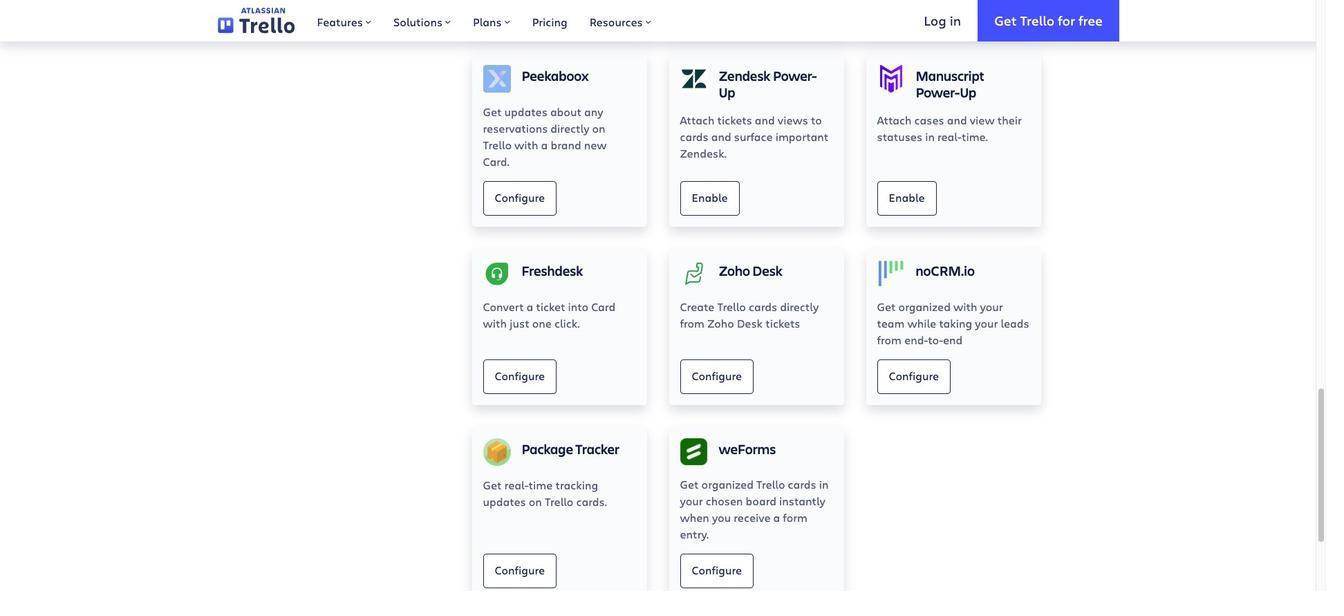 Task type: describe. For each thing, give the bounding box(es) containing it.
get for package tracker
[[483, 478, 502, 492]]

card
[[591, 299, 616, 314]]

click.
[[555, 316, 580, 330]]

get organized trello cards in your chosen board instantly when you receive a form entry.
[[680, 477, 829, 541]]

configure link for weforms
[[680, 554, 754, 588]]

free
[[1079, 11, 1103, 29]]

reservations
[[483, 121, 548, 135]]

in inside get organized trello cards in your chosen board instantly when you receive a form entry.
[[819, 477, 829, 492]]

resources
[[590, 15, 643, 29]]

for
[[1058, 11, 1075, 29]]

tracking
[[556, 478, 598, 492]]

statuses
[[877, 129, 923, 144]]

tickets inside create trello cards directly from zoho desk tickets
[[766, 316, 800, 330]]

instantly
[[779, 494, 826, 508]]

organized for weforms
[[702, 477, 754, 492]]

get for weforms
[[680, 477, 699, 492]]

log in
[[924, 11, 961, 29]]

time.
[[962, 129, 988, 144]]

desk inside create trello cards directly from zoho desk tickets
[[737, 316, 763, 330]]

view
[[970, 113, 995, 127]]

taking
[[939, 316, 972, 330]]

get left 'for'
[[994, 11, 1017, 29]]

0 vertical spatial zoho
[[719, 261, 750, 280]]

enable link for manuscript power-up
[[877, 181, 937, 216]]

1 vertical spatial your
[[975, 316, 998, 330]]

log in link
[[907, 0, 978, 41]]

configure link for freshdesk
[[483, 360, 557, 394]]

from inside create trello cards directly from zoho desk tickets
[[680, 316, 705, 330]]

weforms
[[719, 440, 776, 458]]

cards inside the attach tickets and views to cards and surface important zendesk.
[[680, 129, 709, 144]]

resources button
[[579, 0, 662, 41]]

nocrm.io
[[916, 261, 975, 280]]

one
[[532, 316, 552, 330]]

card.
[[483, 154, 509, 169]]

a inside get organized trello cards in your chosen board instantly when you receive a form entry.
[[773, 510, 780, 525]]

trello inside get real-time tracking updates on trello cards.
[[545, 494, 574, 509]]

tracker
[[575, 440, 620, 458]]

attach tickets and views to cards and surface important zendesk.
[[680, 113, 829, 160]]

attach for manuscript power-up
[[877, 113, 912, 127]]

pricing
[[532, 15, 568, 29]]

brand
[[551, 138, 581, 152]]

get for nocrm.io
[[877, 299, 896, 314]]

with inside "convert a ticket into card with just one click."
[[483, 316, 507, 330]]

form
[[783, 510, 808, 525]]

a inside get updates about any reservations directly on trello with a brand new card.
[[541, 138, 548, 152]]

ticket
[[536, 299, 565, 314]]

features
[[317, 15, 363, 29]]

attach for zendesk power- up
[[680, 113, 715, 127]]

to-
[[928, 333, 943, 347]]

trello inside get organized trello cards in your chosen board instantly when you receive a form entry.
[[756, 477, 785, 492]]

zoho desk
[[719, 261, 783, 280]]

get organized with your team while taking your leads from end-to-end
[[877, 299, 1029, 347]]

manuscript
[[916, 66, 985, 85]]

zendesk power- up
[[719, 66, 817, 102]]

your inside get organized trello cards in your chosen board instantly when you receive a form entry.
[[680, 494, 703, 508]]

configure for package tracker
[[495, 563, 545, 578]]

peekaboox
[[522, 66, 589, 85]]

just
[[510, 316, 529, 330]]

about
[[550, 104, 582, 119]]

you
[[712, 510, 731, 525]]

end
[[943, 333, 963, 347]]

configure link for package tracker
[[483, 554, 557, 588]]

on inside get real-time tracking updates on trello cards.
[[529, 494, 542, 509]]

get trello for free link
[[978, 0, 1120, 41]]

updates inside get updates about any reservations directly on trello with a brand new card.
[[504, 104, 548, 119]]

trello inside get trello for free link
[[1020, 11, 1055, 29]]

enable for manuscript power-up
[[889, 190, 925, 205]]



Task type: vqa. For each thing, say whether or not it's contained in the screenshot.


Task type: locate. For each thing, give the bounding box(es) containing it.
from down team
[[877, 333, 902, 347]]

plans
[[473, 15, 502, 29]]

from
[[680, 316, 705, 330], [877, 333, 902, 347]]

1 vertical spatial zoho
[[707, 316, 734, 330]]

on
[[592, 121, 605, 135], [529, 494, 542, 509]]

directly up brand
[[551, 121, 589, 135]]

trello inside create trello cards directly from zoho desk tickets
[[717, 299, 746, 314]]

zendesk.
[[680, 146, 727, 160]]

up for manuscript
[[960, 83, 976, 102]]

trello up card.
[[483, 138, 512, 152]]

2 enable from the left
[[889, 190, 925, 205]]

up inside manuscript power-up
[[960, 83, 976, 102]]

while
[[908, 316, 936, 330]]

time
[[529, 478, 553, 492]]

enable link for zendesk power- up
[[680, 181, 740, 216]]

leads
[[1001, 316, 1029, 330]]

directly inside create trello cards directly from zoho desk tickets
[[780, 299, 819, 314]]

0 vertical spatial a
[[541, 138, 548, 152]]

tickets
[[717, 113, 752, 127], [766, 316, 800, 330]]

cards down 'zoho desk'
[[749, 299, 777, 314]]

1 horizontal spatial organized
[[899, 299, 951, 314]]

get inside get organized with your team while taking your leads from end-to-end
[[877, 299, 896, 314]]

solutions
[[393, 15, 443, 29]]

1 horizontal spatial enable
[[889, 190, 925, 205]]

0 horizontal spatial organized
[[702, 477, 754, 492]]

1 horizontal spatial power-
[[916, 83, 960, 102]]

receive
[[734, 510, 771, 525]]

surface
[[734, 129, 773, 144]]

with
[[514, 138, 538, 152], [954, 299, 977, 314], [483, 316, 507, 330]]

zoho
[[719, 261, 750, 280], [707, 316, 734, 330]]

2 attach from the left
[[877, 113, 912, 127]]

attach cases and view their statuses in real-time.
[[877, 113, 1022, 144]]

tickets down 'zoho desk'
[[766, 316, 800, 330]]

updates
[[504, 104, 548, 119], [483, 494, 526, 509]]

with inside get updates about any reservations directly on trello with a brand new card.
[[514, 138, 538, 152]]

1 enable from the left
[[692, 190, 728, 205]]

and for manuscript
[[947, 113, 967, 127]]

configure for nocrm.io
[[889, 369, 939, 383]]

1 horizontal spatial with
[[514, 138, 538, 152]]

new
[[584, 138, 607, 152]]

2 vertical spatial with
[[483, 316, 507, 330]]

and
[[755, 113, 775, 127], [947, 113, 967, 127], [711, 129, 731, 144]]

important
[[776, 129, 829, 144]]

convert
[[483, 299, 524, 314]]

2 up from the left
[[960, 83, 976, 102]]

in
[[950, 11, 961, 29], [925, 129, 935, 144], [819, 477, 829, 492]]

and for zendesk
[[755, 113, 775, 127]]

with down convert
[[483, 316, 507, 330]]

updates down package
[[483, 494, 526, 509]]

0 horizontal spatial directly
[[551, 121, 589, 135]]

get
[[994, 11, 1017, 29], [483, 104, 502, 119], [877, 299, 896, 314], [680, 477, 699, 492], [483, 478, 502, 492]]

0 vertical spatial your
[[980, 299, 1003, 314]]

in right log
[[950, 11, 961, 29]]

directly down 'zoho desk'
[[780, 299, 819, 314]]

on inside get updates about any reservations directly on trello with a brand new card.
[[592, 121, 605, 135]]

0 horizontal spatial a
[[527, 299, 533, 314]]

zendesk
[[719, 66, 771, 85]]

2 horizontal spatial a
[[773, 510, 780, 525]]

updates inside get real-time tracking updates on trello cards.
[[483, 494, 526, 509]]

package tracker
[[522, 440, 620, 458]]

log
[[924, 11, 947, 29]]

views
[[778, 113, 808, 127]]

configure for peekaboox
[[495, 190, 545, 205]]

1 horizontal spatial tickets
[[766, 316, 800, 330]]

0 horizontal spatial enable
[[692, 190, 728, 205]]

1 vertical spatial real-
[[504, 478, 529, 492]]

zoho inside create trello cards directly from zoho desk tickets
[[707, 316, 734, 330]]

features button
[[306, 0, 382, 41]]

trello down tracking
[[545, 494, 574, 509]]

1 horizontal spatial from
[[877, 333, 902, 347]]

configure for freshdesk
[[495, 369, 545, 383]]

cards inside get organized trello cards in your chosen board instantly when you receive a form entry.
[[788, 477, 816, 492]]

configure for weforms
[[692, 563, 742, 578]]

1 vertical spatial organized
[[702, 477, 754, 492]]

attach inside the attach tickets and views to cards and surface important zendesk.
[[680, 113, 715, 127]]

on down time
[[529, 494, 542, 509]]

tickets inside the attach tickets and views to cards and surface important zendesk.
[[717, 113, 752, 127]]

end-
[[905, 333, 928, 347]]

configure link for nocrm.io
[[877, 360, 951, 394]]

a left form at the bottom right of page
[[773, 510, 780, 525]]

get left time
[[483, 478, 502, 492]]

attach up statuses
[[877, 113, 912, 127]]

configure link for zoho desk
[[680, 360, 754, 394]]

directly inside get updates about any reservations directly on trello with a brand new card.
[[551, 121, 589, 135]]

real- inside get real-time tracking updates on trello cards.
[[504, 478, 529, 492]]

their
[[998, 113, 1022, 127]]

0 vertical spatial with
[[514, 138, 538, 152]]

cards up zendesk.
[[680, 129, 709, 144]]

get updates about any reservations directly on trello with a brand new card.
[[483, 104, 607, 169]]

trello inside get updates about any reservations directly on trello with a brand new card.
[[483, 138, 512, 152]]

your left leads on the bottom of page
[[975, 316, 998, 330]]

when
[[680, 510, 709, 525]]

trello up board
[[756, 477, 785, 492]]

get real-time tracking updates on trello cards.
[[483, 478, 607, 509]]

0 horizontal spatial enable link
[[680, 181, 740, 216]]

get trello for free
[[994, 11, 1103, 29]]

enable down zendesk.
[[692, 190, 728, 205]]

a
[[541, 138, 548, 152], [527, 299, 533, 314], [773, 510, 780, 525]]

get up when
[[680, 477, 699, 492]]

0 horizontal spatial cards
[[680, 129, 709, 144]]

get inside get organized trello cards in your chosen board instantly when you receive a form entry.
[[680, 477, 699, 492]]

enable for zendesk power- up
[[692, 190, 728, 205]]

get inside get real-time tracking updates on trello cards.
[[483, 478, 502, 492]]

freshdesk
[[522, 261, 583, 280]]

1 attach from the left
[[680, 113, 715, 127]]

configure for zoho desk
[[692, 369, 742, 383]]

trello left 'for'
[[1020, 11, 1055, 29]]

create
[[680, 299, 715, 314]]

organized up 'while'
[[899, 299, 951, 314]]

any
[[584, 104, 603, 119]]

1 horizontal spatial cards
[[749, 299, 777, 314]]

directly
[[551, 121, 589, 135], [780, 299, 819, 314]]

in up instantly
[[819, 477, 829, 492]]

1 vertical spatial from
[[877, 333, 902, 347]]

0 horizontal spatial with
[[483, 316, 507, 330]]

from inside get organized with your team while taking your leads from end-to-end
[[877, 333, 902, 347]]

1 horizontal spatial enable link
[[877, 181, 937, 216]]

atlassian trello image
[[218, 8, 295, 34]]

0 vertical spatial real-
[[938, 129, 962, 144]]

0 horizontal spatial and
[[711, 129, 731, 144]]

1 vertical spatial with
[[954, 299, 977, 314]]

cards
[[680, 129, 709, 144], [749, 299, 777, 314], [788, 477, 816, 492]]

attach inside attach cases and view their statuses in real-time.
[[877, 113, 912, 127]]

real- down package
[[504, 478, 529, 492]]

0 horizontal spatial power-
[[773, 66, 817, 85]]

real- inside attach cases and view their statuses in real-time.
[[938, 129, 962, 144]]

configure
[[495, 190, 545, 205], [495, 369, 545, 383], [692, 369, 742, 383], [889, 369, 939, 383], [495, 563, 545, 578], [692, 563, 742, 578]]

1 vertical spatial directly
[[780, 299, 819, 314]]

2 vertical spatial cards
[[788, 477, 816, 492]]

into
[[568, 299, 589, 314]]

with down reservations
[[514, 138, 538, 152]]

zoho up create trello cards directly from zoho desk tickets
[[719, 261, 750, 280]]

0 vertical spatial directly
[[551, 121, 589, 135]]

package
[[522, 440, 573, 458]]

with up the "taking"
[[954, 299, 977, 314]]

a inside "convert a ticket into card with just one click."
[[527, 299, 533, 314]]

real-
[[938, 129, 962, 144], [504, 478, 529, 492]]

0 horizontal spatial from
[[680, 316, 705, 330]]

your
[[980, 299, 1003, 314], [975, 316, 998, 330], [680, 494, 703, 508]]

up up surface
[[719, 83, 735, 102]]

trello right create at the bottom right of page
[[717, 299, 746, 314]]

cards inside create trello cards directly from zoho desk tickets
[[749, 299, 777, 314]]

2 horizontal spatial and
[[947, 113, 967, 127]]

enable link down statuses
[[877, 181, 937, 216]]

a up just
[[527, 299, 533, 314]]

on up new
[[592, 121, 605, 135]]

and up zendesk.
[[711, 129, 731, 144]]

enable link
[[680, 181, 740, 216], [877, 181, 937, 216]]

convert a ticket into card with just one click.
[[483, 299, 616, 330]]

and inside attach cases and view their statuses in real-time.
[[947, 113, 967, 127]]

2 horizontal spatial with
[[954, 299, 977, 314]]

power- inside zendesk power- up
[[773, 66, 817, 85]]

attach up zendesk.
[[680, 113, 715, 127]]

power- for zendesk power- up
[[773, 66, 817, 85]]

1 up from the left
[[719, 83, 735, 102]]

up for zendesk
[[719, 83, 735, 102]]

0 vertical spatial from
[[680, 316, 705, 330]]

2 horizontal spatial in
[[950, 11, 961, 29]]

0 vertical spatial cards
[[680, 129, 709, 144]]

1 horizontal spatial attach
[[877, 113, 912, 127]]

organized up 'chosen'
[[702, 477, 754, 492]]

power- up 'views'
[[773, 66, 817, 85]]

1 vertical spatial desk
[[737, 316, 763, 330]]

to
[[811, 113, 822, 127]]

organized inside get organized trello cards in your chosen board instantly when you receive a form entry.
[[702, 477, 754, 492]]

create trello cards directly from zoho desk tickets
[[680, 299, 819, 330]]

0 horizontal spatial in
[[819, 477, 829, 492]]

up inside zendesk power- up
[[719, 83, 735, 102]]

real- down cases
[[938, 129, 962, 144]]

manuscript power-up
[[916, 66, 985, 102]]

entry.
[[680, 527, 709, 541]]

desk down 'zoho desk'
[[737, 316, 763, 330]]

1 vertical spatial tickets
[[766, 316, 800, 330]]

1 vertical spatial a
[[527, 299, 533, 314]]

power- up cases
[[916, 83, 960, 102]]

plans button
[[462, 0, 521, 41]]

0 horizontal spatial up
[[719, 83, 735, 102]]

1 vertical spatial in
[[925, 129, 935, 144]]

1 horizontal spatial real-
[[938, 129, 962, 144]]

get for peekaboox
[[483, 104, 502, 119]]

get up team
[[877, 299, 896, 314]]

1 horizontal spatial and
[[755, 113, 775, 127]]

organized
[[899, 299, 951, 314], [702, 477, 754, 492]]

in down cases
[[925, 129, 935, 144]]

0 vertical spatial desk
[[753, 261, 783, 280]]

a left brand
[[541, 138, 548, 152]]

1 horizontal spatial up
[[960, 83, 976, 102]]

1 vertical spatial updates
[[483, 494, 526, 509]]

organized for nocrm.io
[[899, 299, 951, 314]]

enable
[[692, 190, 728, 205], [889, 190, 925, 205]]

in inside attach cases and view their statuses in real-time.
[[925, 129, 935, 144]]

your up leads on the bottom of page
[[980, 299, 1003, 314]]

and up time.
[[947, 113, 967, 127]]

enable down statuses
[[889, 190, 925, 205]]

1 horizontal spatial on
[[592, 121, 605, 135]]

0 vertical spatial in
[[950, 11, 961, 29]]

desk up create trello cards directly from zoho desk tickets
[[753, 261, 783, 280]]

1 enable link from the left
[[680, 181, 740, 216]]

from down create at the bottom right of page
[[680, 316, 705, 330]]

and up surface
[[755, 113, 775, 127]]

trello
[[1020, 11, 1055, 29], [483, 138, 512, 152], [717, 299, 746, 314], [756, 477, 785, 492], [545, 494, 574, 509]]

0 vertical spatial organized
[[899, 299, 951, 314]]

2 vertical spatial in
[[819, 477, 829, 492]]

0 vertical spatial updates
[[504, 104, 548, 119]]

up
[[719, 83, 735, 102], [960, 83, 976, 102]]

2 horizontal spatial cards
[[788, 477, 816, 492]]

enable link down zendesk.
[[680, 181, 740, 216]]

desk
[[753, 261, 783, 280], [737, 316, 763, 330]]

1 horizontal spatial directly
[[780, 299, 819, 314]]

cards.
[[576, 494, 607, 509]]

configure link
[[483, 181, 557, 216], [483, 360, 557, 394], [680, 360, 754, 394], [877, 360, 951, 394], [483, 554, 557, 588], [680, 554, 754, 588]]

solutions button
[[382, 0, 462, 41]]

1 horizontal spatial in
[[925, 129, 935, 144]]

your up when
[[680, 494, 703, 508]]

2 vertical spatial a
[[773, 510, 780, 525]]

with inside get organized with your team while taking your leads from end-to-end
[[954, 299, 977, 314]]

configure link for peekaboox
[[483, 181, 557, 216]]

zoho down create at the bottom right of page
[[707, 316, 734, 330]]

power- inside manuscript power-up
[[916, 83, 960, 102]]

tickets up surface
[[717, 113, 752, 127]]

power-
[[773, 66, 817, 85], [916, 83, 960, 102]]

2 enable link from the left
[[877, 181, 937, 216]]

1 horizontal spatial a
[[541, 138, 548, 152]]

board
[[746, 494, 777, 508]]

0 horizontal spatial tickets
[[717, 113, 752, 127]]

0 vertical spatial on
[[592, 121, 605, 135]]

chosen
[[706, 494, 743, 508]]

0 horizontal spatial on
[[529, 494, 542, 509]]

0 horizontal spatial real-
[[504, 478, 529, 492]]

2 vertical spatial your
[[680, 494, 703, 508]]

get up reservations
[[483, 104, 502, 119]]

cards up instantly
[[788, 477, 816, 492]]

cases
[[915, 113, 944, 127]]

1 vertical spatial on
[[529, 494, 542, 509]]

1 vertical spatial cards
[[749, 299, 777, 314]]

up up view on the right of page
[[960, 83, 976, 102]]

power- for manuscript power-up
[[916, 83, 960, 102]]

pricing link
[[521, 0, 579, 41]]

0 vertical spatial tickets
[[717, 113, 752, 127]]

attach
[[680, 113, 715, 127], [877, 113, 912, 127]]

team
[[877, 316, 905, 330]]

0 horizontal spatial attach
[[680, 113, 715, 127]]

updates up reservations
[[504, 104, 548, 119]]

get inside get updates about any reservations directly on trello with a brand new card.
[[483, 104, 502, 119]]

organized inside get organized with your team while taking your leads from end-to-end
[[899, 299, 951, 314]]



